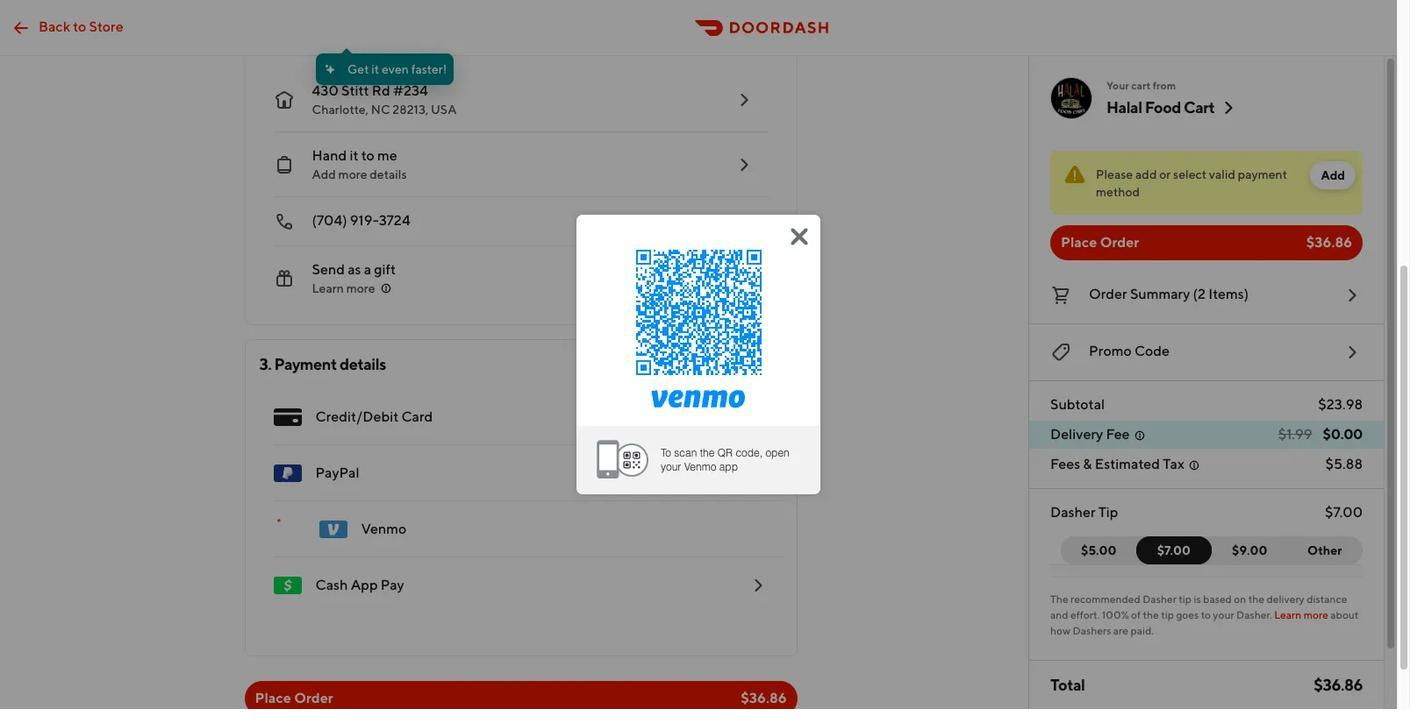 Task type: describe. For each thing, give the bounding box(es) containing it.
0 vertical spatial dasher
[[1050, 505, 1096, 521]]

app
[[351, 577, 378, 594]]

order inside button
[[1089, 286, 1127, 303]]

paypal
[[315, 465, 359, 482]]

+ $2.99 option group
[[312, 0, 768, 54]]

3724
[[379, 212, 410, 229]]

as
[[348, 262, 361, 278]]

food
[[1145, 98, 1181, 117]]

paypal button
[[259, 446, 782, 502]]

1 horizontal spatial learn more
[[1274, 609, 1329, 622]]

0 vertical spatial place
[[1061, 234, 1097, 251]]

gift
[[374, 262, 396, 278]]

promo code button
[[1050, 339, 1363, 367]]

cart
[[1184, 98, 1215, 117]]

$23.98
[[1318, 397, 1363, 413]]

how
[[1050, 625, 1071, 638]]

add button
[[1311, 161, 1356, 190]]

1 horizontal spatial learn
[[1274, 609, 1302, 622]]

fees & estimated
[[1050, 456, 1160, 473]]

code
[[1135, 343, 1170, 360]]

fee
[[1106, 427, 1130, 443]]

it for even
[[371, 62, 379, 76]]

cash
[[315, 577, 348, 594]]

100%
[[1102, 609, 1129, 622]]

charlotte,
[[312, 103, 369, 117]]

add inside hand it to me add more details
[[312, 168, 336, 182]]

pay
[[381, 577, 404, 594]]

dasher inside the recommended dasher tip is based on the delivery distance and effort. 100% of the tip goes to your dasher.
[[1143, 593, 1177, 606]]

other
[[1308, 544, 1342, 558]]

to inside hand it to me add more details
[[361, 147, 374, 164]]

back
[[39, 18, 70, 35]]

$5.00 button
[[1061, 537, 1147, 565]]

919-
[[350, 212, 379, 229]]

halal
[[1107, 98, 1142, 117]]

430 stitt rd #234 charlotte,  nc 28213,  usa
[[312, 82, 457, 117]]

halal food cart button
[[1107, 97, 1239, 118]]

get
[[348, 62, 369, 76]]

$9.00 button
[[1201, 537, 1288, 565]]

credit/debit card
[[315, 409, 433, 426]]

1 vertical spatial place order
[[255, 691, 333, 707]]

learn inside 'button'
[[312, 282, 344, 296]]

+
[[326, 31, 332, 45]]

get it even faster!
[[348, 62, 447, 76]]

$7.00 inside button
[[1157, 544, 1191, 558]]

delivery
[[1267, 593, 1305, 606]]

fees
[[1050, 456, 1080, 473]]

more inside hand it to me add more details
[[338, 168, 367, 182]]

(704)
[[312, 212, 347, 229]]

distance
[[1307, 593, 1348, 606]]

please
[[1096, 168, 1133, 182]]

halal food cart
[[1107, 98, 1215, 117]]

venmo button
[[259, 502, 782, 558]]

total
[[1050, 677, 1085, 695]]

venmo
[[361, 521, 407, 538]]

valid
[[1209, 168, 1236, 182]]

effort.
[[1071, 609, 1100, 622]]

back to store button
[[0, 10, 134, 45]]

1 vertical spatial the
[[1143, 609, 1159, 622]]

paid.
[[1131, 625, 1154, 638]]

details inside hand it to me add more details
[[370, 168, 407, 182]]

+ $2.99
[[326, 31, 367, 45]]

show menu image
[[273, 404, 301, 432]]

+ $2.99 radio
[[312, 0, 443, 54]]

to inside button
[[73, 18, 86, 35]]

$0.00
[[1323, 427, 1363, 443]]

even
[[382, 62, 409, 76]]

tip
[[1099, 505, 1118, 521]]

tip amount option group
[[1061, 537, 1363, 565]]

learn more button
[[312, 280, 393, 298]]

send
[[312, 262, 345, 278]]

of
[[1131, 609, 1141, 622]]

select
[[1173, 168, 1207, 182]]

faster!
[[411, 62, 447, 76]]

delivery
[[1050, 427, 1103, 443]]

status containing please add or select valid payment method
[[1050, 151, 1363, 215]]

$5.00
[[1081, 544, 1117, 558]]

0 vertical spatial order
[[1100, 234, 1139, 251]]

cart
[[1131, 79, 1151, 92]]

add inside "button"
[[1321, 168, 1345, 183]]

$7.00 button
[[1136, 537, 1212, 565]]

estimated
[[1095, 456, 1160, 473]]

send as a gift
[[312, 262, 396, 278]]

#234
[[393, 82, 428, 99]]

1 horizontal spatial tip
[[1179, 593, 1192, 606]]

card
[[401, 409, 433, 426]]

payment
[[1238, 168, 1287, 182]]

me
[[377, 147, 397, 164]]



Task type: vqa. For each thing, say whether or not it's contained in the screenshot.
MY
no



Task type: locate. For each thing, give the bounding box(es) containing it.
0 vertical spatial tip
[[1179, 593, 1192, 606]]

0 horizontal spatial place order
[[255, 691, 333, 707]]

about how dashers are paid.
[[1050, 609, 1359, 638]]

it inside hand it to me add more details
[[350, 147, 358, 164]]

order
[[1100, 234, 1139, 251], [1089, 286, 1127, 303], [294, 691, 333, 707]]

1 vertical spatial details
[[340, 355, 386, 374]]

28213,
[[393, 103, 429, 117]]

your
[[1107, 79, 1129, 92]]

2 vertical spatial to
[[1201, 609, 1211, 622]]

to left me
[[361, 147, 374, 164]]

order summary (2 items)
[[1089, 286, 1249, 303]]

1 horizontal spatial the
[[1249, 593, 1265, 606]]

1 vertical spatial learn
[[1274, 609, 1302, 622]]

0 horizontal spatial place
[[255, 691, 291, 707]]

0 vertical spatial more
[[338, 168, 367, 182]]

0 vertical spatial learn
[[312, 282, 344, 296]]

1 horizontal spatial place
[[1061, 234, 1097, 251]]

promo
[[1089, 343, 1132, 360]]

(704) 919-3724
[[312, 212, 410, 229]]

it right get
[[371, 62, 379, 76]]

dasher.
[[1237, 609, 1272, 622]]

1 horizontal spatial to
[[361, 147, 374, 164]]

1 horizontal spatial $7.00
[[1325, 505, 1363, 521]]

0 horizontal spatial $7.00
[[1157, 544, 1191, 558]]

learn down 'delivery'
[[1274, 609, 1302, 622]]

hand
[[312, 147, 347, 164]]

$1.99
[[1278, 427, 1312, 443]]

place
[[1061, 234, 1097, 251], [255, 691, 291, 707]]

more down distance
[[1304, 609, 1329, 622]]

details
[[370, 168, 407, 182], [340, 355, 386, 374]]

method
[[1096, 185, 1140, 199]]

learn
[[312, 282, 344, 296], [1274, 609, 1302, 622]]

your
[[1213, 609, 1234, 622]]

0 vertical spatial it
[[371, 62, 379, 76]]

from
[[1153, 79, 1176, 92]]

based
[[1203, 593, 1232, 606]]

add right payment
[[1321, 168, 1345, 183]]

0 vertical spatial $7.00
[[1325, 505, 1363, 521]]

(704) 919-3724 button
[[259, 197, 768, 247]]

back to store
[[39, 18, 123, 35]]

it for to
[[350, 147, 358, 164]]

1 vertical spatial order
[[1089, 286, 1127, 303]]

learn more down 'delivery'
[[1274, 609, 1329, 622]]

2 horizontal spatial to
[[1201, 609, 1211, 622]]

$5.88
[[1326, 456, 1363, 473]]

add new payment method image
[[747, 407, 768, 428], [747, 576, 768, 597]]

dashers
[[1073, 625, 1111, 638]]

0 horizontal spatial the
[[1143, 609, 1159, 622]]

status
[[1050, 151, 1363, 215]]

add
[[1136, 168, 1157, 182]]

1 vertical spatial place
[[255, 691, 291, 707]]

$2.99
[[335, 31, 367, 45]]

0 vertical spatial the
[[1249, 593, 1265, 606]]

dasher
[[1050, 505, 1096, 521], [1143, 593, 1177, 606]]

1 vertical spatial dasher
[[1143, 593, 1177, 606]]

the
[[1249, 593, 1265, 606], [1143, 609, 1159, 622]]

more down hand
[[338, 168, 367, 182]]

dasher up goes
[[1143, 593, 1177, 606]]

(2
[[1193, 286, 1206, 303]]

add down hand
[[312, 168, 336, 182]]

rd
[[372, 82, 390, 99]]

your cart from
[[1107, 79, 1176, 92]]

$9.00
[[1232, 544, 1268, 558]]

3. payment
[[259, 355, 337, 374]]

1 vertical spatial to
[[361, 147, 374, 164]]

a
[[364, 262, 371, 278]]

dasher tip
[[1050, 505, 1118, 521]]

0 horizontal spatial learn more
[[312, 282, 375, 296]]

1 vertical spatial learn more
[[1274, 609, 1329, 622]]

items)
[[1209, 286, 1249, 303]]

430
[[312, 82, 339, 99]]

0 horizontal spatial add
[[312, 168, 336, 182]]

to left your at the right of page
[[1201, 609, 1211, 622]]

cash app pay
[[315, 577, 404, 594]]

None radio
[[457, 0, 588, 54], [602, 0, 766, 54], [457, 0, 588, 54], [602, 0, 766, 54]]

add new payment method image for cash app pay
[[747, 576, 768, 597]]

1 horizontal spatial add
[[1321, 168, 1345, 183]]

usa
[[431, 103, 457, 117]]

0 vertical spatial details
[[370, 168, 407, 182]]

Other button
[[1287, 537, 1363, 565]]

1 horizontal spatial dasher
[[1143, 593, 1177, 606]]

2 add new payment method image from the top
[[747, 576, 768, 597]]

learn more
[[312, 282, 375, 296], [1274, 609, 1329, 622]]

please add or select valid payment method
[[1096, 168, 1287, 199]]

goes
[[1176, 609, 1199, 622]]

stitt
[[341, 82, 369, 99]]

and
[[1050, 609, 1069, 622]]

learn more link
[[1274, 609, 1329, 622]]

or
[[1159, 168, 1171, 182]]

on
[[1234, 593, 1246, 606]]

2 vertical spatial more
[[1304, 609, 1329, 622]]

0 horizontal spatial it
[[350, 147, 358, 164]]

summary
[[1130, 286, 1190, 303]]

tip left goes
[[1161, 609, 1174, 622]]

$36.86
[[1307, 234, 1352, 251], [1314, 677, 1363, 695], [741, 691, 787, 707]]

0 horizontal spatial dasher
[[1050, 505, 1096, 521]]

is
[[1194, 593, 1201, 606]]

to right back on the left top
[[73, 18, 86, 35]]

1 vertical spatial it
[[350, 147, 358, 164]]

learn more down send as a gift
[[312, 282, 375, 296]]

$7.00 up the recommended dasher tip is based on the delivery distance and effort. 100% of the tip goes to your dasher.
[[1157, 544, 1191, 558]]

0 vertical spatial learn more
[[312, 282, 375, 296]]

menu
[[259, 390, 782, 614]]

store
[[89, 18, 123, 35]]

more down as
[[346, 282, 375, 296]]

about
[[1331, 609, 1359, 622]]

it inside tooltip
[[371, 62, 379, 76]]

credit/debit
[[315, 409, 399, 426]]

learn down send
[[312, 282, 344, 296]]

are
[[1113, 625, 1129, 638]]

details up credit/debit
[[340, 355, 386, 374]]

1 vertical spatial tip
[[1161, 609, 1174, 622]]

hand it to me add more details
[[312, 147, 407, 182]]

1 vertical spatial $7.00
[[1157, 544, 1191, 558]]

2 vertical spatial order
[[294, 691, 333, 707]]

1 horizontal spatial it
[[371, 62, 379, 76]]

to
[[73, 18, 86, 35], [361, 147, 374, 164], [1201, 609, 1211, 622]]

add new payment method image for credit/debit card
[[747, 407, 768, 428]]

0 horizontal spatial to
[[73, 18, 86, 35]]

3. payment details
[[259, 355, 386, 374]]

it
[[371, 62, 379, 76], [350, 147, 358, 164]]

1 vertical spatial more
[[346, 282, 375, 296]]

tip
[[1179, 593, 1192, 606], [1161, 609, 1174, 622]]

tip left is
[[1179, 593, 1192, 606]]

1 horizontal spatial place order
[[1061, 234, 1139, 251]]

the recommended dasher tip is based on the delivery distance and effort. 100% of the tip goes to your dasher.
[[1050, 593, 1348, 622]]

the
[[1050, 593, 1069, 606]]

dasher left the tip
[[1050, 505, 1096, 521]]

$7.00 up other
[[1325, 505, 1363, 521]]

$7.00
[[1325, 505, 1363, 521], [1157, 544, 1191, 558]]

get it even faster! tooltip
[[316, 48, 454, 85]]

0 vertical spatial place order
[[1061, 234, 1139, 251]]

0 vertical spatial to
[[73, 18, 86, 35]]

details down me
[[370, 168, 407, 182]]

order summary (2 items) button
[[1050, 282, 1363, 310]]

menu containing credit/debit card
[[259, 390, 782, 614]]

0 vertical spatial add new payment method image
[[747, 407, 768, 428]]

subtotal
[[1050, 397, 1105, 413]]

recommended
[[1071, 593, 1141, 606]]

&
[[1083, 456, 1092, 473]]

learn more inside 'button'
[[312, 282, 375, 296]]

0 horizontal spatial learn
[[312, 282, 344, 296]]

more
[[338, 168, 367, 182], [346, 282, 375, 296], [1304, 609, 1329, 622]]

it right hand
[[350, 147, 358, 164]]

to inside the recommended dasher tip is based on the delivery distance and effort. 100% of the tip goes to your dasher.
[[1201, 609, 1211, 622]]

the up dasher.
[[1249, 593, 1265, 606]]

1 vertical spatial add new payment method image
[[747, 576, 768, 597]]

the right of
[[1143, 609, 1159, 622]]

more inside learn more 'button'
[[346, 282, 375, 296]]

0 horizontal spatial tip
[[1161, 609, 1174, 622]]

1 add new payment method image from the top
[[747, 407, 768, 428]]



